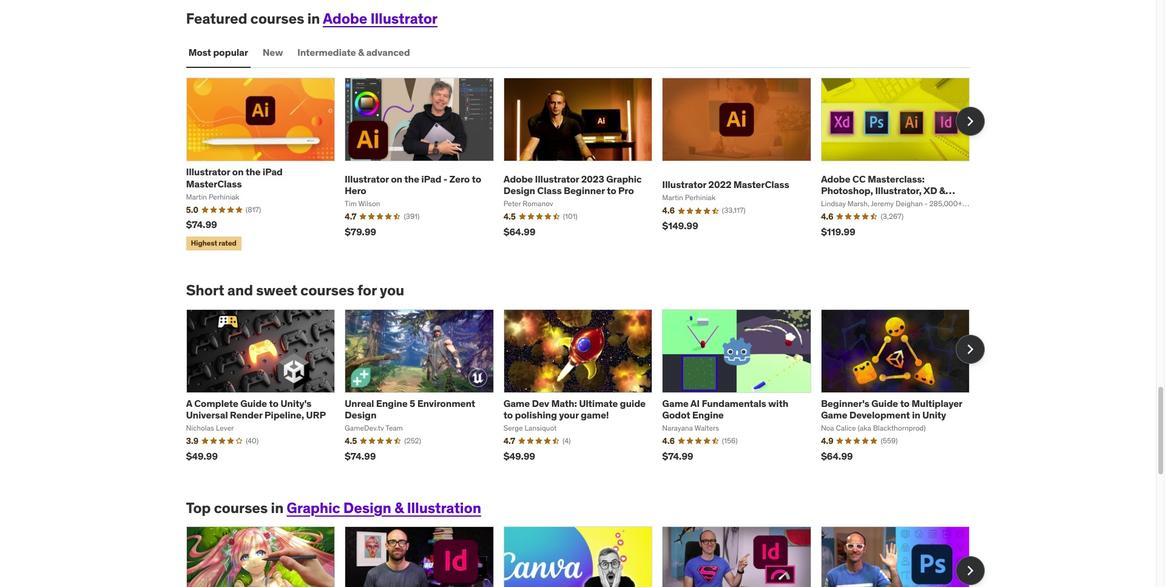 Task type: describe. For each thing, give the bounding box(es) containing it.
carousel element for short and sweet courses for you
[[186, 309, 985, 471]]

illustrator,
[[875, 184, 922, 197]]

xd
[[924, 184, 937, 197]]

1 horizontal spatial masterclass
[[734, 179, 789, 191]]

graphic for in
[[287, 499, 340, 518]]

design inside unreal engine 5 environment design
[[345, 409, 377, 421]]

render
[[230, 409, 263, 421]]

1 next image from the top
[[961, 112, 980, 131]]

adobe illustrator link
[[323, 9, 438, 28]]

a complete guide to unity's universal render pipeline, urp link
[[186, 397, 326, 421]]

development
[[850, 409, 910, 421]]

intermediate & advanced
[[297, 46, 410, 58]]

adobe cc masterclass: photoshop, illustrator, xd & indesign link
[[821, 173, 955, 208]]

& inside adobe cc masterclass: photoshop, illustrator, xd & indesign
[[939, 184, 946, 197]]

featured courses in adobe illustrator
[[186, 9, 438, 28]]

illustrator for illustrator 2022 masterclass
[[662, 179, 707, 191]]

1 horizontal spatial &
[[395, 499, 404, 518]]

ultimate
[[579, 397, 618, 410]]

guide inside a complete guide to unity's universal render pipeline, urp
[[240, 397, 267, 410]]

illustrator for illustrator on the ipad masterclass
[[186, 166, 230, 178]]

with
[[768, 397, 789, 410]]

ipad for masterclass
[[263, 166, 283, 178]]

courses for graphic
[[214, 499, 268, 518]]

top
[[186, 499, 211, 518]]

carousel element for top courses in
[[186, 527, 985, 588]]

universal
[[186, 409, 228, 421]]

indesign
[[821, 196, 861, 208]]

illustrator 2022 masterclass
[[662, 179, 789, 191]]

in for adobe illustrator
[[307, 9, 320, 28]]

to inside game dev math: ultimate guide to polishing your game!
[[504, 409, 513, 421]]

engine inside unreal engine 5 environment design
[[376, 397, 408, 410]]

& inside intermediate & advanced button
[[358, 46, 364, 58]]

cc
[[853, 173, 866, 185]]

in inside beginner's guide to multiplayer game development in unity
[[912, 409, 921, 421]]

unreal engine 5 environment design
[[345, 397, 475, 421]]

game ai fundamentals with godot engine link
[[662, 397, 789, 421]]

5
[[410, 397, 415, 410]]

new button
[[260, 38, 285, 67]]

engine inside game ai fundamentals with godot engine
[[692, 409, 724, 421]]

intermediate & advanced button
[[295, 38, 413, 67]]

math:
[[551, 397, 577, 410]]

illustrator inside adobe illustrator 2023 graphic design class beginner to pro
[[535, 173, 579, 185]]

environment
[[417, 397, 475, 410]]

courses for adobe
[[250, 9, 304, 28]]

unity's
[[281, 397, 312, 410]]

1 vertical spatial courses
[[301, 281, 354, 300]]

carousel element containing illustrator on the ipad masterclass
[[186, 78, 985, 253]]

multiplayer
[[912, 397, 963, 410]]

design for &
[[343, 499, 391, 518]]

the for -
[[404, 173, 419, 185]]

next image
[[961, 340, 980, 359]]

2 next image from the top
[[961, 561, 980, 581]]

pro
[[618, 184, 634, 197]]

on for -
[[391, 173, 402, 185]]

guide
[[620, 397, 646, 410]]

2022
[[709, 179, 732, 191]]

to inside beginner's guide to multiplayer game development in unity
[[900, 397, 910, 410]]

adobe for adobe illustrator 2023 graphic design class beginner to pro
[[504, 173, 533, 185]]



Task type: vqa. For each thing, say whether or not it's contained in the screenshot.
to
yes



Task type: locate. For each thing, give the bounding box(es) containing it.
game dev math: ultimate guide to polishing your game!
[[504, 397, 646, 421]]

2 horizontal spatial adobe
[[821, 173, 851, 185]]

0 horizontal spatial the
[[246, 166, 261, 178]]

adobe for adobe cc masterclass: photoshop, illustrator, xd & indesign
[[821, 173, 851, 185]]

adobe cc masterclass: photoshop, illustrator, xd & indesign
[[821, 173, 946, 208]]

polishing
[[515, 409, 557, 421]]

unreal engine 5 environment design link
[[345, 397, 475, 421]]

most popular button
[[186, 38, 251, 67]]

design inside adobe illustrator 2023 graphic design class beginner to pro
[[504, 184, 535, 197]]

a
[[186, 397, 192, 410]]

to inside adobe illustrator 2023 graphic design class beginner to pro
[[607, 184, 616, 197]]

carousel element
[[186, 78, 985, 253], [186, 309, 985, 471], [186, 527, 985, 588]]

illustrator on the ipad masterclass
[[186, 166, 283, 190]]

0 horizontal spatial engine
[[376, 397, 408, 410]]

0 vertical spatial next image
[[961, 112, 980, 131]]

1 vertical spatial &
[[939, 184, 946, 197]]

0 horizontal spatial game
[[504, 397, 530, 410]]

2 carousel element from the top
[[186, 309, 985, 471]]

engine left 5
[[376, 397, 408, 410]]

on inside illustrator on the ipad masterclass
[[232, 166, 244, 178]]

courses right top
[[214, 499, 268, 518]]

0 horizontal spatial in
[[271, 499, 284, 518]]

top courses in graphic design & illustration
[[186, 499, 481, 518]]

illustrator on the ipad masterclass link
[[186, 166, 283, 190]]

to left pro
[[607, 184, 616, 197]]

game left the ai
[[662, 397, 689, 410]]

1 vertical spatial graphic
[[287, 499, 340, 518]]

to left "unity's"
[[269, 397, 279, 410]]

guide
[[240, 397, 267, 410], [872, 397, 898, 410]]

illustrator
[[371, 9, 438, 28], [186, 166, 230, 178], [345, 173, 389, 185], [535, 173, 579, 185], [662, 179, 707, 191]]

most popular
[[188, 46, 248, 58]]

design
[[504, 184, 535, 197], [345, 409, 377, 421], [343, 499, 391, 518]]

game inside beginner's guide to multiplayer game development in unity
[[821, 409, 848, 421]]

1 horizontal spatial the
[[404, 173, 419, 185]]

adobe illustrator 2023 graphic design class beginner to pro
[[504, 173, 642, 197]]

dev
[[532, 397, 549, 410]]

in for graphic design & illustration
[[271, 499, 284, 518]]

engine right godot
[[692, 409, 724, 421]]

courses left for on the left of the page
[[301, 281, 354, 300]]

illustrator inside illustrator on the ipad - zero to hero
[[345, 173, 389, 185]]

illustration
[[407, 499, 481, 518]]

masterclass:
[[868, 173, 925, 185]]

1 horizontal spatial in
[[307, 9, 320, 28]]

0 horizontal spatial graphic
[[287, 499, 340, 518]]

featured
[[186, 9, 247, 28]]

popular
[[213, 46, 248, 58]]

game inside game dev math: ultimate guide to polishing your game!
[[504, 397, 530, 410]]

advanced
[[366, 46, 410, 58]]

game for engine
[[662, 397, 689, 410]]

pipeline,
[[265, 409, 304, 421]]

complete
[[194, 397, 238, 410]]

adobe left class
[[504, 173, 533, 185]]

adobe
[[323, 9, 367, 28], [504, 173, 533, 185], [821, 173, 851, 185]]

0 vertical spatial carousel element
[[186, 78, 985, 253]]

the inside illustrator on the ipad - zero to hero
[[404, 173, 419, 185]]

courses up new
[[250, 9, 304, 28]]

illustrator on the ipad - zero to hero link
[[345, 173, 481, 197]]

2 horizontal spatial game
[[821, 409, 848, 421]]

a complete guide to unity's universal render pipeline, urp
[[186, 397, 326, 421]]

short
[[186, 281, 224, 300]]

2 guide from the left
[[872, 397, 898, 410]]

to inside illustrator on the ipad - zero to hero
[[472, 173, 481, 185]]

0 vertical spatial in
[[307, 9, 320, 28]]

1 vertical spatial design
[[345, 409, 377, 421]]

ipad
[[263, 166, 283, 178], [421, 173, 441, 185]]

and
[[227, 281, 253, 300]]

-
[[444, 173, 447, 185]]

1 horizontal spatial game
[[662, 397, 689, 410]]

fundamentals
[[702, 397, 766, 410]]

godot
[[662, 409, 690, 421]]

for
[[357, 281, 377, 300]]

courses
[[250, 9, 304, 28], [301, 281, 354, 300], [214, 499, 268, 518]]

1 horizontal spatial adobe
[[504, 173, 533, 185]]

ipad inside illustrator on the ipad masterclass
[[263, 166, 283, 178]]

class
[[537, 184, 562, 197]]

& left illustration
[[395, 499, 404, 518]]

1 horizontal spatial graphic
[[606, 173, 642, 185]]

1 vertical spatial next image
[[961, 561, 980, 581]]

illustrator inside illustrator on the ipad masterclass
[[186, 166, 230, 178]]

1 horizontal spatial ipad
[[421, 173, 441, 185]]

on for masterclass
[[232, 166, 244, 178]]

game for to
[[504, 397, 530, 410]]

game!
[[581, 409, 609, 421]]

adobe up intermediate & advanced on the left top
[[323, 9, 367, 28]]

1 guide from the left
[[240, 397, 267, 410]]

in
[[307, 9, 320, 28], [912, 409, 921, 421], [271, 499, 284, 518]]

the for masterclass
[[246, 166, 261, 178]]

0 horizontal spatial adobe
[[323, 9, 367, 28]]

beginner
[[564, 184, 605, 197]]

to left polishing
[[504, 409, 513, 421]]

urp
[[306, 409, 326, 421]]

1 vertical spatial in
[[912, 409, 921, 421]]

2 vertical spatial design
[[343, 499, 391, 518]]

2 vertical spatial courses
[[214, 499, 268, 518]]

3 carousel element from the top
[[186, 527, 985, 588]]

new
[[263, 46, 283, 58]]

0 horizontal spatial &
[[358, 46, 364, 58]]

0 vertical spatial graphic
[[606, 173, 642, 185]]

2023
[[581, 173, 604, 185]]

0 horizontal spatial guide
[[240, 397, 267, 410]]

next image
[[961, 112, 980, 131], [961, 561, 980, 581]]

adobe inside adobe illustrator 2023 graphic design class beginner to pro
[[504, 173, 533, 185]]

illustrator on the ipad - zero to hero
[[345, 173, 481, 197]]

illustrator 2022 masterclass link
[[662, 179, 789, 191]]

guide inside beginner's guide to multiplayer game development in unity
[[872, 397, 898, 410]]

& left advanced
[[358, 46, 364, 58]]

design for class
[[504, 184, 535, 197]]

ipad for -
[[421, 173, 441, 185]]

2 vertical spatial &
[[395, 499, 404, 518]]

ai
[[691, 397, 700, 410]]

0 horizontal spatial ipad
[[263, 166, 283, 178]]

game
[[504, 397, 530, 410], [662, 397, 689, 410], [821, 409, 848, 421]]

game dev math: ultimate guide to polishing your game! link
[[504, 397, 646, 421]]

unreal
[[345, 397, 374, 410]]

masterclass inside illustrator on the ipad masterclass
[[186, 178, 242, 190]]

sweet
[[256, 281, 297, 300]]

carousel element containing a complete guide to unity's universal render pipeline, urp
[[186, 309, 985, 471]]

2 horizontal spatial in
[[912, 409, 921, 421]]

1 carousel element from the top
[[186, 78, 985, 253]]

zero
[[449, 173, 470, 185]]

to
[[472, 173, 481, 185], [607, 184, 616, 197], [269, 397, 279, 410], [900, 397, 910, 410], [504, 409, 513, 421]]

the inside illustrator on the ipad masterclass
[[246, 166, 261, 178]]

beginner's guide to multiplayer game development in unity
[[821, 397, 963, 421]]

to inside a complete guide to unity's universal render pipeline, urp
[[269, 397, 279, 410]]

1 vertical spatial carousel element
[[186, 309, 985, 471]]

unity
[[923, 409, 946, 421]]

beginner's guide to multiplayer game development in unity link
[[821, 397, 963, 421]]

0 vertical spatial design
[[504, 184, 535, 197]]

to left unity
[[900, 397, 910, 410]]

game left dev
[[504, 397, 530, 410]]

2 vertical spatial in
[[271, 499, 284, 518]]

masterclass
[[186, 178, 242, 190], [734, 179, 789, 191]]

your
[[559, 409, 579, 421]]

hero
[[345, 184, 366, 197]]

0 horizontal spatial on
[[232, 166, 244, 178]]

2 horizontal spatial &
[[939, 184, 946, 197]]

0 vertical spatial courses
[[250, 9, 304, 28]]

0 horizontal spatial masterclass
[[186, 178, 242, 190]]

adobe left cc
[[821, 173, 851, 185]]

graphic inside adobe illustrator 2023 graphic design class beginner to pro
[[606, 173, 642, 185]]

photoshop,
[[821, 184, 873, 197]]

guide right the complete
[[240, 397, 267, 410]]

& right 'xd'
[[939, 184, 946, 197]]

illustrator for illustrator on the ipad - zero to hero
[[345, 173, 389, 185]]

2 vertical spatial carousel element
[[186, 527, 985, 588]]

ipad inside illustrator on the ipad - zero to hero
[[421, 173, 441, 185]]

graphic
[[606, 173, 642, 185], [287, 499, 340, 518]]

graphic for 2023
[[606, 173, 642, 185]]

to right 'zero'
[[472, 173, 481, 185]]

intermediate
[[297, 46, 356, 58]]

beginner's
[[821, 397, 870, 410]]

&
[[358, 46, 364, 58], [939, 184, 946, 197], [395, 499, 404, 518]]

game ai fundamentals with godot engine
[[662, 397, 789, 421]]

1 horizontal spatial guide
[[872, 397, 898, 410]]

0 vertical spatial &
[[358, 46, 364, 58]]

most
[[188, 46, 211, 58]]

game left development
[[821, 409, 848, 421]]

graphic design & illustration link
[[287, 499, 481, 518]]

1 horizontal spatial engine
[[692, 409, 724, 421]]

adobe illustrator 2023 graphic design class beginner to pro link
[[504, 173, 642, 197]]

engine
[[376, 397, 408, 410], [692, 409, 724, 421]]

adobe inside adobe cc masterclass: photoshop, illustrator, xd & indesign
[[821, 173, 851, 185]]

the
[[246, 166, 261, 178], [404, 173, 419, 185]]

on inside illustrator on the ipad - zero to hero
[[391, 173, 402, 185]]

guide right beginner's on the right bottom
[[872, 397, 898, 410]]

you
[[380, 281, 404, 300]]

on
[[232, 166, 244, 178], [391, 173, 402, 185]]

1 horizontal spatial on
[[391, 173, 402, 185]]

game inside game ai fundamentals with godot engine
[[662, 397, 689, 410]]

short and sweet courses for you
[[186, 281, 404, 300]]



